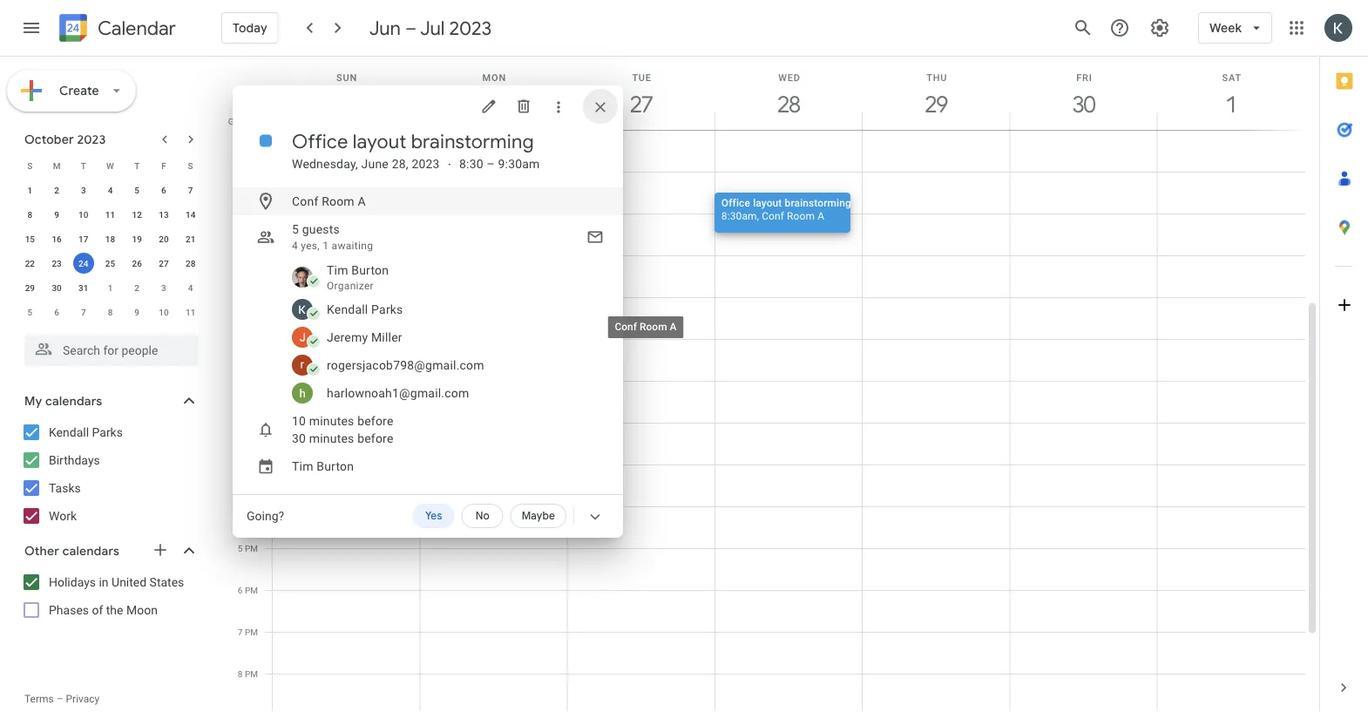 Task type: describe. For each thing, give the bounding box(es) containing it.
week
[[1210, 20, 1243, 36]]

row containing 29
[[17, 276, 204, 300]]

office layout brainstorming wednesday, june 28, 2023 ⋅ 8:30 – 9:30am
[[292, 129, 540, 171]]

– inside office layout brainstorming wednesday, june 28, 2023 ⋅ 8:30 – 9:30am
[[487, 157, 495, 171]]

31 element
[[73, 277, 94, 298]]

29 element
[[19, 277, 40, 298]]

pm for 7 pm
[[245, 627, 258, 637]]

25 element
[[100, 253, 121, 274]]

20 element
[[153, 228, 174, 249]]

guests tree
[[226, 259, 623, 407]]

12
[[132, 209, 142, 220]]

1 vertical spatial conf room a
[[615, 321, 677, 333]]

brainstorming for office layout brainstorming wednesday, june 28, 2023 ⋅ 8:30 – 9:30am
[[411, 129, 534, 153]]

mon 26
[[482, 72, 507, 119]]

sun
[[337, 72, 358, 83]]

terms
[[24, 693, 54, 705]]

9 for 9 am
[[238, 208, 243, 219]]

jun – jul 2023
[[369, 16, 492, 40]]

kendall inside tree item
[[327, 302, 368, 317]]

8 for november 8 element
[[108, 307, 113, 317]]

jeremy miller
[[327, 330, 403, 344]]

tim for tim burton organizer
[[327, 263, 348, 277]]

1 vertical spatial 2
[[135, 283, 140, 293]]

1 s from the left
[[27, 160, 33, 171]]

10 for 10 element
[[79, 209, 88, 220]]

w
[[106, 160, 114, 171]]

24, today element
[[73, 253, 94, 274]]

– for privacy
[[56, 693, 63, 705]]

november 6 element
[[46, 302, 67, 323]]

organizer
[[327, 280, 374, 292]]

26 inside mon 26
[[482, 90, 505, 119]]

7 am
[[238, 125, 258, 135]]

calendars for other calendars
[[62, 543, 120, 559]]

states
[[150, 575, 184, 589]]

calendars for my calendars
[[45, 393, 102, 409]]

november 5 element
[[19, 302, 40, 323]]

4 pm
[[238, 501, 258, 512]]

create button
[[7, 70, 136, 112]]

jeremy
[[327, 330, 368, 344]]

21 element
[[180, 228, 201, 249]]

of
[[92, 603, 103, 617]]

13
[[159, 209, 169, 220]]

29 inside "row"
[[25, 283, 35, 293]]

united
[[112, 575, 147, 589]]

holidays in united states
[[49, 575, 184, 589]]

30 element
[[46, 277, 67, 298]]

26 inside "row"
[[132, 258, 142, 269]]

calendar heading
[[94, 16, 176, 41]]

26 link
[[474, 85, 514, 125]]

burton for tim burton
[[317, 459, 354, 473]]

yes
[[426, 510, 442, 523]]

in
[[99, 575, 109, 589]]

27 inside "row"
[[159, 258, 169, 269]]

05
[[248, 116, 258, 126]]

4 up november 11 element
[[188, 283, 193, 293]]

today button
[[221, 7, 279, 49]]

am for 9 am
[[245, 208, 258, 219]]

tim burton
[[292, 459, 354, 473]]

office layout brainstorming 8:30am , conf room a
[[722, 197, 852, 222]]

row group containing 1
[[17, 178, 204, 324]]

11 for november 11 element
[[186, 307, 196, 317]]

the
[[106, 603, 123, 617]]

9 am
[[238, 208, 258, 219]]

2 horizontal spatial 2023
[[449, 16, 492, 40]]

28 column header
[[715, 57, 863, 130]]

row containing 22
[[17, 251, 204, 276]]

7 for 7 pm
[[238, 627, 243, 637]]

7 pm
[[238, 627, 258, 637]]

gmt-
[[228, 116, 248, 126]]

rogersjacob798@gmail.com, attending tree item
[[268, 351, 623, 379]]

wed
[[779, 72, 801, 83]]

calendar
[[98, 16, 176, 41]]

holidays
[[49, 575, 96, 589]]

harlownoah1@gmail.com
[[327, 386, 469, 400]]

main drawer image
[[21, 17, 42, 38]]

thu 29
[[925, 72, 948, 119]]

23
[[52, 258, 62, 269]]

mon
[[483, 72, 507, 83]]

3 for 3 pm
[[238, 460, 243, 470]]

1 horizontal spatial 6
[[161, 185, 166, 195]]

kendall parks inside my calendars list
[[49, 425, 123, 439]]

28 link
[[770, 85, 810, 125]]

rogersjacob798@gmail.com
[[327, 358, 485, 372]]

tim burton organizer
[[327, 263, 389, 292]]

27 inside column header
[[629, 90, 652, 119]]

17 element
[[73, 228, 94, 249]]

other calendars list
[[3, 569, 216, 624]]

29 link
[[917, 85, 957, 125]]

no button
[[462, 504, 504, 528]]

my
[[24, 393, 42, 409]]

row containing 15
[[17, 227, 204, 251]]

⋅
[[447, 157, 453, 171]]

24
[[79, 258, 88, 269]]

9:30am
[[498, 157, 540, 171]]

phases of the moon
[[49, 603, 158, 617]]

7 for november 7 "element" on the left top of page
[[81, 307, 86, 317]]

phases
[[49, 603, 89, 617]]

11 element
[[100, 204, 121, 225]]

row containing 1
[[17, 178, 204, 202]]

other calendars button
[[3, 537, 216, 565]]

0 vertical spatial 2
[[54, 185, 59, 195]]

14 element
[[180, 204, 201, 225]]

brainstorming for office layout brainstorming 8:30am , conf room a
[[785, 197, 852, 209]]

0 horizontal spatial 9
[[54, 209, 59, 220]]

26 element
[[127, 253, 148, 274]]

22
[[25, 258, 35, 269]]

terms link
[[24, 693, 54, 705]]

3 pm
[[238, 460, 258, 470]]

18
[[105, 234, 115, 244]]

tasks
[[49, 481, 81, 495]]

12 element
[[127, 204, 148, 225]]

19 element
[[127, 228, 148, 249]]

yes,
[[301, 240, 320, 252]]

10 for november 10 element
[[159, 307, 169, 317]]

conf inside office layout brainstorming 8:30am , conf room a
[[762, 210, 785, 222]]

harlownoah1@gmail.com tree item
[[268, 379, 623, 407]]

6 for november 6 'element'
[[54, 307, 59, 317]]

my calendars
[[24, 393, 102, 409]]

14
[[186, 209, 196, 220]]

pm for 3 pm
[[245, 460, 258, 470]]

27 element
[[153, 253, 174, 274]]

8:30am
[[722, 210, 757, 222]]

5 up 12 'element'
[[135, 185, 140, 195]]

10 minutes before 30 minutes before
[[292, 414, 394, 446]]

1 column header
[[1158, 57, 1306, 130]]

30 column header
[[1010, 57, 1159, 130]]

moon
[[126, 603, 158, 617]]

work
[[49, 509, 77, 523]]

1 inside 5 guests 4 yes, 1 awaiting
[[323, 240, 329, 252]]

0 horizontal spatial 2023
[[77, 132, 106, 147]]

october 2023
[[24, 132, 106, 147]]

0 horizontal spatial 3
[[81, 185, 86, 195]]

1 horizontal spatial room
[[640, 321, 668, 333]]

31
[[79, 283, 88, 293]]

october 2023 grid
[[17, 153, 204, 324]]

going?
[[247, 509, 284, 523]]

m
[[53, 160, 61, 171]]

1 inside sat 1
[[1226, 90, 1237, 119]]

privacy link
[[66, 693, 100, 705]]

november 8 element
[[100, 302, 121, 323]]

thu
[[927, 72, 948, 83]]

wed 28
[[777, 72, 801, 119]]



Task type: vqa. For each thing, say whether or not it's contained in the screenshot.


Task type: locate. For each thing, give the bounding box(es) containing it.
0 vertical spatial 6
[[161, 185, 166, 195]]

settings menu image
[[1150, 17, 1171, 38]]

0 horizontal spatial conf room a
[[292, 194, 366, 208]]

a inside button
[[358, 194, 366, 208]]

2 horizontal spatial conf
[[762, 210, 785, 222]]

my calendars button
[[3, 387, 216, 415]]

8:30
[[460, 157, 484, 171]]

0 horizontal spatial 8
[[27, 209, 32, 220]]

,
[[757, 210, 760, 222]]

t
[[81, 160, 86, 171], [134, 160, 140, 171]]

0 horizontal spatial 27
[[159, 258, 169, 269]]

28
[[777, 90, 800, 119], [186, 258, 196, 269]]

1 vertical spatial burton
[[317, 459, 354, 473]]

0 vertical spatial 8
[[27, 209, 32, 220]]

15
[[25, 234, 35, 244]]

1 horizontal spatial conf room a
[[615, 321, 677, 333]]

today
[[233, 20, 267, 36]]

0 horizontal spatial t
[[81, 160, 86, 171]]

11 up 18
[[105, 209, 115, 220]]

1 row from the top
[[17, 153, 204, 178]]

conf
[[292, 194, 319, 208], [762, 210, 785, 222], [615, 321, 637, 333]]

0 vertical spatial 11
[[105, 209, 115, 220]]

1 horizontal spatial 28
[[777, 90, 800, 119]]

6 down f
[[161, 185, 166, 195]]

s right f
[[188, 160, 193, 171]]

– right 8:30
[[487, 157, 495, 171]]

1 horizontal spatial layout
[[753, 197, 783, 209]]

2 vertical spatial conf
[[615, 321, 637, 333]]

grid
[[223, 57, 1320, 712]]

29 column header
[[863, 57, 1011, 130]]

november 3 element
[[153, 277, 174, 298]]

other
[[24, 543, 59, 559]]

no
[[476, 510, 490, 523]]

pm up 8 pm
[[245, 627, 258, 637]]

remove from this calendar image
[[515, 98, 533, 115]]

sat 1
[[1223, 72, 1243, 119]]

7 up "14" element
[[188, 185, 193, 195]]

layout
[[353, 129, 407, 153], [753, 197, 783, 209]]

1 t from the left
[[81, 160, 86, 171]]

tim up organizer
[[327, 263, 348, 277]]

november 2 element
[[127, 277, 148, 298]]

0 horizontal spatial kendall parks
[[49, 425, 123, 439]]

kendall
[[327, 302, 368, 317], [49, 425, 89, 439]]

maybe button
[[511, 504, 567, 528]]

2 down m
[[54, 185, 59, 195]]

tue
[[633, 72, 652, 83]]

4 pm from the top
[[245, 585, 258, 596]]

kendall parks inside tree item
[[327, 302, 403, 317]]

0 horizontal spatial 2
[[54, 185, 59, 195]]

0 horizontal spatial s
[[27, 160, 33, 171]]

layout inside office layout brainstorming wednesday, june 28, 2023 ⋅ 8:30 – 9:30am
[[353, 129, 407, 153]]

28 down wed
[[777, 90, 800, 119]]

1 link
[[1212, 85, 1252, 125]]

parks
[[372, 302, 403, 317], [92, 425, 123, 439]]

pm for 8 pm
[[245, 669, 258, 679]]

8 down november 1 "element"
[[108, 307, 113, 317]]

1 vertical spatial 27
[[159, 258, 169, 269]]

5 guests 4 yes, 1 awaiting
[[292, 222, 373, 252]]

0 vertical spatial am
[[245, 125, 258, 135]]

kendall parks up birthdays
[[49, 425, 123, 439]]

7
[[238, 125, 243, 135], [188, 185, 193, 195], [81, 307, 86, 317], [238, 627, 243, 637]]

3 for november 3 element
[[161, 283, 166, 293]]

room inside office layout brainstorming 8:30am , conf room a
[[787, 210, 815, 222]]

1 down 'sat'
[[1226, 90, 1237, 119]]

27 down 20
[[159, 258, 169, 269]]

1 up november 8 element
[[108, 283, 113, 293]]

conf room a inside button
[[292, 194, 366, 208]]

1 horizontal spatial 29
[[925, 90, 947, 119]]

4 inside "grid"
[[238, 501, 243, 512]]

0 vertical spatial conf
[[292, 194, 319, 208]]

10 element
[[73, 204, 94, 225]]

pm for 5 pm
[[245, 543, 258, 554]]

sat
[[1223, 72, 1243, 83]]

7 for 7 am
[[238, 125, 243, 135]]

30 inside "row"
[[52, 283, 62, 293]]

15 element
[[19, 228, 40, 249]]

24 cell
[[70, 251, 97, 276]]

29 down 22
[[25, 283, 35, 293]]

5 down 29 element
[[27, 307, 32, 317]]

1 am from the top
[[245, 125, 258, 135]]

18 element
[[100, 228, 121, 249]]

layout for office layout brainstorming 8:30am , conf room a
[[753, 197, 783, 209]]

3 up '4 pm'
[[238, 460, 243, 470]]

row up 11 element
[[17, 153, 204, 178]]

1 horizontal spatial 8
[[108, 307, 113, 317]]

guests
[[302, 222, 340, 236]]

1 vertical spatial parks
[[92, 425, 123, 439]]

19
[[132, 234, 142, 244]]

parks inside my calendars list
[[92, 425, 123, 439]]

1 up 15 element at the top left
[[27, 185, 32, 195]]

4 row from the top
[[17, 227, 204, 251]]

8 pm
[[238, 669, 258, 679]]

28 inside wed 28
[[777, 90, 800, 119]]

None search field
[[0, 328, 216, 366]]

1 horizontal spatial 26
[[482, 90, 505, 119]]

0 vertical spatial kendall parks
[[327, 302, 403, 317]]

5 pm from the top
[[245, 627, 258, 637]]

calendars
[[45, 393, 102, 409], [62, 543, 120, 559]]

6 for 6 pm
[[238, 585, 243, 596]]

pm for 4 pm
[[245, 501, 258, 512]]

october
[[24, 132, 74, 147]]

5 pm
[[238, 543, 258, 554]]

22 element
[[19, 253, 40, 274]]

fri 30
[[1072, 72, 1095, 119]]

– right terms
[[56, 693, 63, 705]]

1 vertical spatial calendars
[[62, 543, 120, 559]]

add other calendars image
[[152, 541, 169, 559]]

fri
[[1077, 72, 1093, 83]]

0 horizontal spatial tim
[[292, 459, 314, 473]]

calendars inside dropdown button
[[45, 393, 102, 409]]

calendar element
[[56, 10, 176, 49]]

office
[[292, 129, 348, 153], [722, 197, 751, 209]]

0 vertical spatial kendall
[[327, 302, 368, 317]]

5 inside "grid"
[[238, 543, 243, 554]]

2 vertical spatial 10
[[292, 414, 306, 428]]

26 down 19
[[132, 258, 142, 269]]

sun column header
[[272, 57, 421, 130]]

8 for 8 pm
[[238, 669, 243, 679]]

my calendars list
[[3, 419, 216, 530]]

6 down 30 element
[[54, 307, 59, 317]]

30 inside column header
[[1072, 90, 1095, 119]]

1 horizontal spatial kendall parks
[[327, 302, 403, 317]]

2 horizontal spatial 9
[[238, 208, 243, 219]]

parks down my calendars dropdown button
[[92, 425, 123, 439]]

layout up ,
[[753, 197, 783, 209]]

16 element
[[46, 228, 67, 249]]

10
[[79, 209, 88, 220], [159, 307, 169, 317], [292, 414, 306, 428]]

7 row from the top
[[17, 300, 204, 324]]

2 s from the left
[[188, 160, 193, 171]]

minutes
[[309, 414, 354, 428], [309, 431, 354, 446]]

28 down 21
[[186, 258, 196, 269]]

1 horizontal spatial kendall
[[327, 302, 368, 317]]

8 up 15 element at the top left
[[27, 209, 32, 220]]

11
[[105, 209, 115, 220], [186, 307, 196, 317]]

0 horizontal spatial a
[[358, 194, 366, 208]]

pm up '4 pm'
[[245, 460, 258, 470]]

1 before from the top
[[358, 414, 394, 428]]

4 up 11 element
[[108, 185, 113, 195]]

6 inside 'element'
[[54, 307, 59, 317]]

1 right "yes,"
[[323, 240, 329, 252]]

2023 left ⋅
[[412, 157, 440, 171]]

0 vertical spatial 30
[[1072, 90, 1095, 119]]

0 vertical spatial tim
[[327, 263, 348, 277]]

2 horizontal spatial room
[[787, 210, 815, 222]]

2 horizontal spatial a
[[818, 210, 825, 222]]

office layout brainstorming heading
[[292, 129, 534, 153]]

0 vertical spatial room
[[322, 194, 355, 208]]

kendall parks
[[327, 302, 403, 317], [49, 425, 123, 439]]

1 vertical spatial office
[[722, 197, 751, 209]]

layout for office layout brainstorming wednesday, june 28, 2023 ⋅ 8:30 – 9:30am
[[353, 129, 407, 153]]

2 vertical spatial 6
[[238, 585, 243, 596]]

1 vertical spatial 26
[[132, 258, 142, 269]]

26 column header
[[420, 57, 568, 130]]

1 vertical spatial 11
[[186, 307, 196, 317]]

1 horizontal spatial 9
[[135, 307, 140, 317]]

30 up tim burton
[[292, 431, 306, 446]]

6 inside "grid"
[[238, 585, 243, 596]]

1 minutes from the top
[[309, 414, 354, 428]]

tim inside tim burton organizer
[[327, 263, 348, 277]]

a inside office layout brainstorming 8:30am , conf room a
[[818, 210, 825, 222]]

pm down going?
[[245, 543, 258, 554]]

1 inside "element"
[[108, 283, 113, 293]]

28 inside 28 element
[[186, 258, 196, 269]]

brainstorming inside office layout brainstorming 8:30am , conf room a
[[785, 197, 852, 209]]

show additional actions image
[[587, 508, 604, 526]]

brainstorming inside office layout brainstorming wednesday, june 28, 2023 ⋅ 8:30 – 9:30am
[[411, 129, 534, 153]]

tue 27
[[629, 72, 652, 119]]

10 down november 3 element
[[159, 307, 169, 317]]

8 down 7 pm
[[238, 669, 243, 679]]

1 vertical spatial 28
[[186, 258, 196, 269]]

yes button
[[413, 504, 455, 528]]

20
[[159, 234, 169, 244]]

4 left going?
[[238, 501, 243, 512]]

6 pm
[[238, 585, 258, 596]]

am for 7 am
[[245, 125, 258, 135]]

parks up the miller
[[372, 302, 403, 317]]

conf room a
[[292, 194, 366, 208], [615, 321, 677, 333]]

kendall parks down organizer
[[327, 302, 403, 317]]

1 horizontal spatial 3
[[161, 283, 166, 293]]

1 vertical spatial am
[[245, 208, 258, 219]]

2 t from the left
[[134, 160, 140, 171]]

30 down 23
[[52, 283, 62, 293]]

jeremy miller, attending tree item
[[268, 323, 623, 351]]

10 inside 10 minutes before 30 minutes before
[[292, 414, 306, 428]]

1 vertical spatial –
[[487, 157, 495, 171]]

burton for tim burton organizer
[[352, 263, 389, 277]]

burton up organizer
[[352, 263, 389, 277]]

miller
[[371, 330, 403, 344]]

0 horizontal spatial kendall
[[49, 425, 89, 439]]

6 row from the top
[[17, 276, 204, 300]]

1 horizontal spatial t
[[134, 160, 140, 171]]

0 horizontal spatial 30
[[52, 283, 62, 293]]

2 am from the top
[[245, 208, 258, 219]]

1 vertical spatial kendall
[[49, 425, 89, 439]]

tab list
[[1321, 57, 1369, 664]]

27 down tue
[[629, 90, 652, 119]]

1 horizontal spatial parks
[[372, 302, 403, 317]]

1 horizontal spatial conf
[[615, 321, 637, 333]]

wednesday,
[[292, 157, 358, 171]]

other calendars
[[24, 543, 120, 559]]

0 horizontal spatial 11
[[105, 209, 115, 220]]

maybe
[[522, 510, 555, 523]]

0 horizontal spatial room
[[322, 194, 355, 208]]

2 vertical spatial 3
[[238, 460, 243, 470]]

26
[[482, 90, 505, 119], [132, 258, 142, 269]]

0 vertical spatial minutes
[[309, 414, 354, 428]]

11 down november 4 element
[[186, 307, 196, 317]]

birthdays
[[49, 453, 100, 467]]

before
[[358, 414, 394, 428], [358, 431, 394, 446]]

grid containing 26
[[223, 57, 1320, 712]]

5 left guests
[[292, 222, 299, 236]]

room inside button
[[322, 194, 355, 208]]

1 horizontal spatial 2023
[[412, 157, 440, 171]]

pm for 6 pm
[[245, 585, 258, 596]]

office inside office layout brainstorming 8:30am , conf room a
[[722, 197, 751, 209]]

21
[[186, 234, 196, 244]]

23 element
[[46, 253, 67, 274]]

privacy
[[66, 693, 100, 705]]

2 minutes from the top
[[309, 431, 354, 446]]

1
[[1226, 90, 1237, 119], [27, 185, 32, 195], [323, 240, 329, 252], [108, 283, 113, 293]]

1 vertical spatial conf
[[762, 210, 785, 222]]

0 vertical spatial 26
[[482, 90, 505, 119]]

1 pm from the top
[[245, 460, 258, 470]]

november 10 element
[[153, 302, 174, 323]]

10 up 17
[[79, 209, 88, 220]]

6 up 7 pm
[[238, 585, 243, 596]]

pm up 7 pm
[[245, 585, 258, 596]]

7 up 8 pm
[[238, 627, 243, 637]]

9 up 16 element
[[54, 209, 59, 220]]

0 vertical spatial 29
[[925, 90, 947, 119]]

row containing 8
[[17, 202, 204, 227]]

9 for "november 9" element at the top
[[135, 307, 140, 317]]

gmt-05
[[228, 116, 258, 126]]

pm down 3 pm
[[245, 501, 258, 512]]

row down 11 element
[[17, 227, 204, 251]]

2 vertical spatial 30
[[292, 431, 306, 446]]

1 vertical spatial 30
[[52, 283, 62, 293]]

11 for 11 element
[[105, 209, 115, 220]]

0 horizontal spatial –
[[56, 693, 63, 705]]

–
[[405, 16, 417, 40], [487, 157, 495, 171], [56, 693, 63, 705]]

0 vertical spatial 28
[[777, 90, 800, 119]]

0 horizontal spatial 10
[[79, 209, 88, 220]]

layout up june
[[353, 129, 407, 153]]

10 up tim burton
[[292, 414, 306, 428]]

13 element
[[153, 204, 174, 225]]

2023 right jul
[[449, 16, 492, 40]]

1 horizontal spatial 11
[[186, 307, 196, 317]]

1 vertical spatial kendall parks
[[49, 425, 123, 439]]

calendars right the my
[[45, 393, 102, 409]]

office for office layout brainstorming wednesday, june 28, 2023 ⋅ 8:30 – 9:30am
[[292, 129, 348, 153]]

4 left "yes,"
[[292, 240, 298, 252]]

3 row from the top
[[17, 202, 204, 227]]

1 horizontal spatial s
[[188, 160, 193, 171]]

2 before from the top
[[358, 431, 394, 446]]

november 4 element
[[180, 277, 201, 298]]

9 inside "grid"
[[238, 208, 243, 219]]

calendars up in
[[62, 543, 120, 559]]

5 up 6 pm
[[238, 543, 243, 554]]

30
[[1072, 90, 1095, 119], [52, 283, 62, 293], [292, 431, 306, 446]]

30 down fri
[[1072, 90, 1095, 119]]

row containing s
[[17, 153, 204, 178]]

17
[[79, 234, 88, 244]]

7 left '05'
[[238, 125, 243, 135]]

9 down november 2 element
[[135, 307, 140, 317]]

27
[[629, 90, 652, 119], [159, 258, 169, 269]]

row containing 5
[[17, 300, 204, 324]]

2 vertical spatial room
[[640, 321, 668, 333]]

office for office layout brainstorming 8:30am , conf room a
[[722, 197, 751, 209]]

– for jul
[[405, 16, 417, 40]]

tim for tim burton
[[292, 459, 314, 473]]

27 link
[[622, 85, 662, 125]]

t left f
[[134, 160, 140, 171]]

1 horizontal spatial 10
[[159, 307, 169, 317]]

1 horizontal spatial –
[[405, 16, 417, 40]]

row up 18 element
[[17, 202, 204, 227]]

s left m
[[27, 160, 33, 171]]

2 pm from the top
[[245, 501, 258, 512]]

row
[[17, 153, 204, 178], [17, 178, 204, 202], [17, 202, 204, 227], [17, 227, 204, 251], [17, 251, 204, 276], [17, 276, 204, 300], [17, 300, 204, 324]]

november 7 element
[[73, 302, 94, 323]]

5 row from the top
[[17, 251, 204, 276]]

0 horizontal spatial office
[[292, 129, 348, 153]]

row down november 1 "element"
[[17, 300, 204, 324]]

0 horizontal spatial 29
[[25, 283, 35, 293]]

kendall parks, attending tree item
[[268, 296, 623, 323]]

2 row from the top
[[17, 178, 204, 202]]

kendall down organizer
[[327, 302, 368, 317]]

29 inside thu 29
[[925, 90, 947, 119]]

week button
[[1199, 7, 1273, 49]]

6
[[161, 185, 166, 195], [54, 307, 59, 317], [238, 585, 243, 596]]

0 horizontal spatial 6
[[54, 307, 59, 317]]

1 vertical spatial a
[[818, 210, 825, 222]]

office inside office layout brainstorming wednesday, june 28, 2023 ⋅ 8:30 – 9:30am
[[292, 129, 348, 153]]

0 horizontal spatial brainstorming
[[411, 129, 534, 153]]

27 column header
[[567, 57, 716, 130]]

26 down mon
[[482, 90, 505, 119]]

7 inside november 7 "element"
[[81, 307, 86, 317]]

29
[[925, 90, 947, 119], [25, 283, 35, 293]]

3 down 27 element
[[161, 283, 166, 293]]

jun
[[369, 16, 401, 40]]

conf inside conf room a button
[[292, 194, 319, 208]]

0 vertical spatial 2023
[[449, 16, 492, 40]]

1 vertical spatial 6
[[54, 307, 59, 317]]

0 vertical spatial before
[[358, 414, 394, 428]]

Search for people text field
[[35, 335, 188, 366]]

pm down 7 pm
[[245, 669, 258, 679]]

tim burton, attending, organizer tree item
[[268, 259, 623, 296]]

row up november 8 element
[[17, 276, 204, 300]]

november 11 element
[[180, 302, 201, 323]]

row down w
[[17, 178, 204, 202]]

1 vertical spatial tim
[[292, 459, 314, 473]]

0 horizontal spatial layout
[[353, 129, 407, 153]]

29 down thu
[[925, 90, 947, 119]]

9 right "14" element
[[238, 208, 243, 219]]

– left jul
[[405, 16, 417, 40]]

2 horizontal spatial 30
[[1072, 90, 1095, 119]]

burton down notifications element
[[317, 459, 354, 473]]

2023 inside office layout brainstorming wednesday, june 28, 2023 ⋅ 8:30 – 9:30am
[[412, 157, 440, 171]]

2 horizontal spatial 3
[[238, 460, 243, 470]]

conf room a button
[[233, 187, 623, 215]]

calendars inside "dropdown button"
[[62, 543, 120, 559]]

2 vertical spatial a
[[670, 321, 677, 333]]

tim down notifications element
[[292, 459, 314, 473]]

28 element
[[180, 253, 201, 274]]

row up november 1 "element"
[[17, 251, 204, 276]]

3 pm from the top
[[245, 543, 258, 554]]

1 vertical spatial 3
[[161, 283, 166, 293]]

november 1 element
[[100, 277, 121, 298]]

0 vertical spatial calendars
[[45, 393, 102, 409]]

3 up 10 element
[[81, 185, 86, 195]]

2023 right october on the top left
[[77, 132, 106, 147]]

november 9 element
[[127, 302, 148, 323]]

brainstorming
[[411, 129, 534, 153], [785, 197, 852, 209]]

1 horizontal spatial 27
[[629, 90, 652, 119]]

1 vertical spatial room
[[787, 210, 815, 222]]

office up 8:30am
[[722, 197, 751, 209]]

1 horizontal spatial 2
[[135, 283, 140, 293]]

terms – privacy
[[24, 693, 100, 705]]

30 inside 10 minutes before 30 minutes before
[[292, 431, 306, 446]]

1 horizontal spatial 30
[[292, 431, 306, 446]]

1 vertical spatial 8
[[108, 307, 113, 317]]

row group
[[17, 178, 204, 324]]

2 horizontal spatial 10
[[292, 414, 306, 428]]

0 vertical spatial 27
[[629, 90, 652, 119]]

layout inside office layout brainstorming 8:30am , conf room a
[[753, 197, 783, 209]]

kendall up birthdays
[[49, 425, 89, 439]]

awaiting
[[332, 240, 373, 252]]

28,
[[392, 157, 409, 171]]

0 vertical spatial 3
[[81, 185, 86, 195]]

t right m
[[81, 160, 86, 171]]

burton inside tim burton organizer
[[352, 263, 389, 277]]

1 horizontal spatial brainstorming
[[785, 197, 852, 209]]

office up 'wednesday,'
[[292, 129, 348, 153]]

5 inside 5 guests 4 yes, 1 awaiting
[[292, 222, 299, 236]]

6 pm from the top
[[245, 669, 258, 679]]

2 up "november 9" element at the top
[[135, 283, 140, 293]]

june
[[362, 157, 389, 171]]

25
[[105, 258, 115, 269]]

parks inside tree item
[[372, 302, 403, 317]]

notifications element
[[292, 412, 394, 447]]

2023
[[449, 16, 492, 40], [77, 132, 106, 147], [412, 157, 440, 171]]

7 down 31 element at the top of the page
[[81, 307, 86, 317]]

kendall inside my calendars list
[[49, 425, 89, 439]]

2 vertical spatial 8
[[238, 669, 243, 679]]

4 inside 5 guests 4 yes, 1 awaiting
[[292, 240, 298, 252]]



